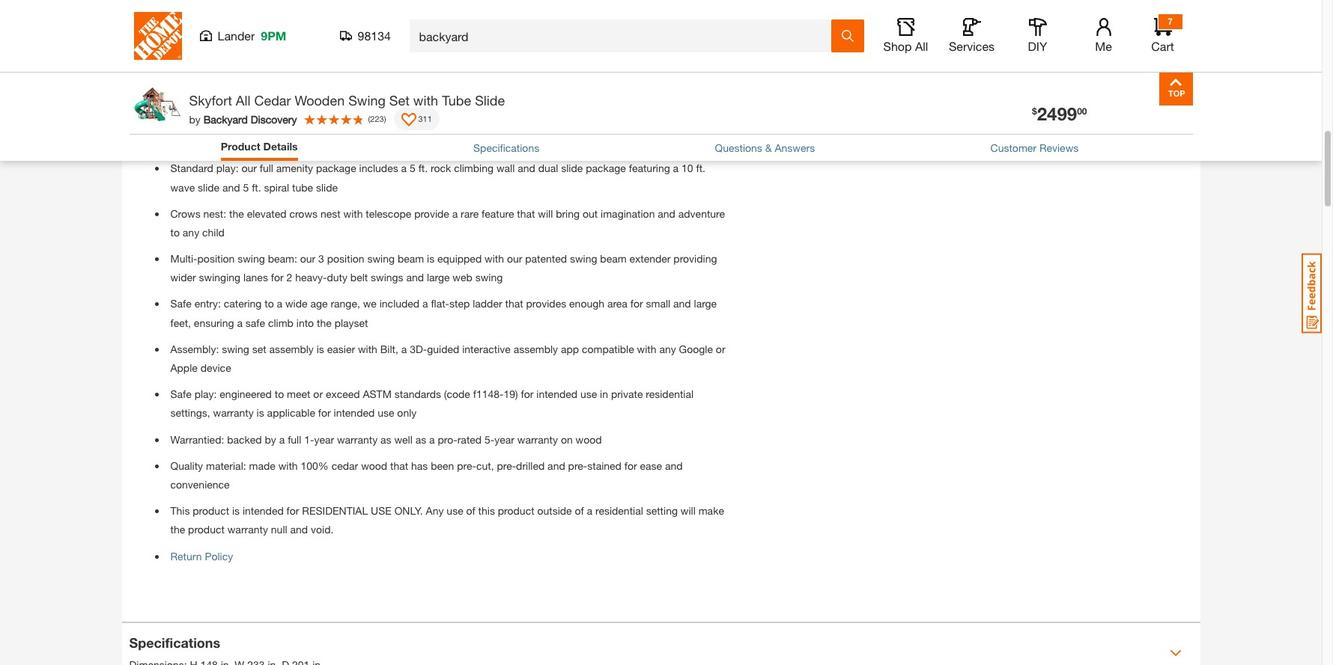 Task type: vqa. For each thing, say whether or not it's contained in the screenshot.
delivery
no



Task type: locate. For each thing, give the bounding box(es) containing it.
is
[[427, 252, 435, 265], [317, 343, 324, 356], [257, 407, 264, 420], [232, 505, 240, 518]]

spiral
[[264, 181, 289, 194]]

bay
[[365, 90, 382, 103]]

is left equipped
[[427, 252, 435, 265]]

product details button
[[221, 139, 298, 157], [221, 139, 298, 154]]

imagination
[[601, 207, 655, 220]]

swing left set
[[222, 343, 249, 356]]

0 vertical spatial full
[[260, 162, 273, 175]]

1 vertical spatial that
[[505, 298, 523, 310]]

1 vertical spatial full
[[288, 433, 301, 446]]

combined
[[210, 136, 256, 148]]

0 vertical spatial lower
[[233, 117, 258, 130]]

and inside multi-position swing beam: our 3 position swing beam is equipped with our patented swing beam extender providing wider swinging lanes for 2 heavy-duty belt swings and large web swing
[[406, 271, 424, 284]]

and left adventure
[[658, 207, 676, 220]]

0 vertical spatial policy
[[811, 15, 839, 28]]

use left private
[[580, 388, 597, 401]]

and right 'drilled'
[[548, 460, 565, 472]]

large,
[[373, 72, 399, 84]]

full left 1- at left
[[288, 433, 301, 446]]

me
[[1095, 39, 1112, 53]]

assembly left the app
[[514, 343, 558, 356]]

1 horizontal spatial or
[[716, 343, 725, 356]]

double
[[272, 136, 304, 148]]

wood down 'warrantied: backed by a full 1-year warranty as well as a pro-rated 5-year warranty on wood'
[[361, 460, 387, 472]]

5 down playhouse
[[410, 162, 416, 175]]

and up nest: on the top of page
[[222, 181, 240, 194]]

all for skyfort
[[236, 92, 251, 109]]

a left covered
[[218, 90, 223, 103]]

and inside crows nest: the elevated crows nest with telescope provide a rare feature that will bring out imagination and adventure to any child
[[658, 207, 676, 220]]

0 vertical spatial use
[[580, 388, 597, 401]]

will inside this product is intended for residential use only. any use of this product outside of a residential setting will make the product warranty null and void.
[[681, 505, 696, 518]]

1 vertical spatial safe
[[170, 388, 192, 401]]

1 vertical spatial discovery
[[251, 113, 297, 125]]

safe up settings,
[[170, 388, 192, 401]]

rock
[[431, 162, 451, 175]]

1 safe from the top
[[170, 298, 192, 310]]

is inside safe play: engineered to meet or exceed astm standards (code f1148-19) for intended use in private residential settings, warranty is applicable for intended use only
[[257, 407, 264, 420]]

product
[[193, 505, 229, 518], [498, 505, 535, 518], [188, 524, 225, 537]]

0 vertical spatial 5
[[410, 162, 416, 175]]

0 vertical spatial that
[[517, 207, 535, 220]]

cart 7
[[1151, 16, 1174, 53]]

beam left extender
[[600, 252, 627, 265]]

a inside assembly: swing set assembly is easier with bilt, a 3d-guided interactive assembly app compatible with any google or apple device
[[401, 343, 407, 356]]

1 vertical spatial on
[[561, 433, 573, 446]]

safe
[[170, 298, 192, 310], [170, 388, 192, 401]]

0 vertical spatial specifications
[[473, 141, 539, 154]]

0 horizontal spatial residential
[[595, 505, 643, 518]]

slide
[[475, 92, 505, 109]]

this product is intended for residential use only. any use of this product outside of a residential setting will make the product warranty null and void.
[[170, 505, 724, 537]]

ft. right 10
[[696, 162, 706, 175]]

0 vertical spatial play:
[[214, 72, 236, 84]]

0 vertical spatial wood
[[576, 433, 602, 446]]

beam up swings
[[398, 252, 424, 265]]

backyard up covered
[[239, 72, 283, 84]]

sun
[[458, 90, 475, 103]]

and
[[429, 90, 447, 103], [535, 117, 552, 130], [518, 162, 535, 175], [222, 181, 240, 194], [658, 207, 676, 220], [406, 271, 424, 284], [673, 298, 691, 310], [548, 460, 565, 472], [665, 460, 683, 472], [290, 524, 308, 537]]

shop all button
[[882, 18, 930, 54]]

safe play: engineered to meet or exceed astm standards (code f1148-19) for intended use in private residential settings, warranty is applicable for intended use only
[[170, 388, 694, 420]]

use
[[371, 505, 392, 518]]

0 horizontal spatial 5
[[243, 181, 249, 194]]

0 vertical spatial skyfort
[[517, 72, 551, 84]]

1 horizontal spatial use
[[447, 505, 463, 518]]

1 horizontal spatial intended
[[334, 407, 375, 420]]

1 horizontal spatial deck
[[478, 90, 501, 103]]

our left 3
[[300, 252, 316, 265]]

to left meet
[[275, 388, 284, 401]]

catering
[[224, 298, 262, 310]]

with right made
[[278, 460, 298, 472]]

0 horizontal spatial full
[[260, 162, 273, 175]]

assembly down 'climb'
[[269, 343, 314, 356]]

$
[[1032, 106, 1037, 117]]

any
[[426, 505, 444, 518]]

play: inside the standard play: our full amenity package includes a 5 ft. rock climbing wall and dual slide package featuring a 10 ft. wave slide and 5 ft. spiral tube slide
[[216, 162, 239, 175]]

wood
[[576, 433, 602, 446], [361, 460, 387, 472]]

5-
[[485, 433, 495, 446]]

1 pre- from the left
[[457, 460, 476, 472]]

1 horizontal spatial slide
[[316, 181, 338, 194]]

position up swinging
[[197, 252, 235, 265]]

5 left the "spiral"
[[243, 181, 249, 194]]

will inside crows nest: the elevated crows nest with telescope provide a rare feature that will bring out imagination and adventure to any child
[[538, 207, 553, 220]]

0 horizontal spatial wooden
[[357, 136, 395, 148]]

a left 1- at left
[[279, 433, 285, 446]]

well inside lower fort: a lower deck packs in ground level fun by including a snack stand and picnic table as well as a sandbox area, all combined to double as a lower wooden playhouse
[[626, 117, 644, 130]]

make
[[699, 505, 724, 518]]

safe inside safe entry: catering to a wide age range, we included a flat-step ladder that provides enough area for small and large feet, ensuring a safe climb into the playset
[[170, 298, 192, 310]]

3
[[318, 252, 324, 265]]

2 horizontal spatial slide
[[561, 162, 583, 175]]

and right swings
[[406, 271, 424, 284]]

or inside safe play: engineered to meet or exceed astm standards (code f1148-19) for intended use in private residential settings, warranty is applicable for intended use only
[[313, 388, 323, 401]]

return for top return policy link
[[777, 15, 808, 28]]

lower down ground
[[329, 136, 355, 148]]

range,
[[331, 298, 360, 310]]

a up table
[[598, 72, 603, 84]]

residential inside safe play: engineered to meet or exceed astm standards (code f1148-19) for intended use in private residential settings, warranty is applicable for intended use only
[[646, 388, 694, 401]]

lower
[[233, 117, 258, 130], [329, 136, 355, 148]]

with right compatible
[[637, 343, 657, 356]]

1 horizontal spatial lower
[[329, 136, 355, 148]]

wooden down level
[[357, 136, 395, 148]]

all inside button
[[915, 39, 928, 53]]

play: inside elevated play: backyard discovery offers a large, raised clubhouse on the skyfort featuring a wooden roof, trimmed windows, a covered upper porch, unique bay windows and a sun deck
[[214, 72, 236, 84]]

table
[[586, 117, 609, 130]]

a left flat-
[[422, 298, 428, 310]]

1 vertical spatial featuring
[[629, 162, 670, 175]]

this
[[170, 505, 190, 518]]

full inside the standard play: our full amenity package includes a 5 ft. rock climbing wall and dual slide package featuring a 10 ft. wave slide and 5 ft. spiral tube slide
[[260, 162, 273, 175]]

1 vertical spatial use
[[378, 407, 394, 420]]

for inside safe entry: catering to a wide age range, we included a flat-step ladder that provides enough area for small and large feet, ensuring a safe climb into the playset
[[631, 298, 643, 310]]

wood inside quality material: made with 100% cedar wood that has been pre-cut, pre-drilled and pre-stained for ease and convenience
[[361, 460, 387, 472]]

a inside crows nest: the elevated crows nest with telescope provide a rare feature that will bring out imagination and adventure to any child
[[452, 207, 458, 220]]

residential inside this product is intended for residential use only. any use of this product outside of a residential setting will make the product warranty null and void.
[[595, 505, 643, 518]]

discovery down 'cedar' on the top of page
[[251, 113, 297, 125]]

1 horizontal spatial policy
[[811, 15, 839, 28]]

use
[[580, 388, 597, 401], [378, 407, 394, 420], [447, 505, 463, 518]]

1 vertical spatial any
[[659, 343, 676, 356]]

0 vertical spatial wooden
[[606, 72, 644, 84]]

play: down product
[[216, 162, 239, 175]]

in right packs at the left top of page
[[318, 117, 326, 130]]

0 vertical spatial well
[[626, 117, 644, 130]]

safe
[[246, 317, 265, 329]]

and right small on the top of page
[[673, 298, 691, 310]]

of left this
[[466, 505, 475, 518]]

interactive
[[462, 343, 511, 356]]

a left rare
[[452, 207, 458, 220]]

product image image
[[133, 79, 182, 128]]

full up the "spiral"
[[260, 162, 273, 175]]

2 position from the left
[[327, 252, 364, 265]]

0 horizontal spatial return
[[170, 550, 202, 563]]

1 horizontal spatial by
[[265, 433, 276, 446]]

1 vertical spatial residential
[[595, 505, 643, 518]]

swings
[[371, 271, 403, 284]]

0 horizontal spatial featuring
[[553, 72, 595, 84]]

and right ease
[[665, 460, 683, 472]]

apple
[[170, 362, 198, 375]]

by right backed
[[265, 433, 276, 446]]

intended down exceed
[[334, 407, 375, 420]]

0 horizontal spatial policy
[[205, 550, 233, 563]]

in inside lower fort: a lower deck packs in ground level fun by including a snack stand and picnic table as well as a sandbox area, all combined to double as a lower wooden playhouse
[[318, 117, 326, 130]]

caret image
[[1170, 648, 1182, 660]]

2 vertical spatial play:
[[194, 388, 217, 401]]

and inside safe entry: catering to a wide age range, we included a flat-step ladder that provides enough area for small and large feet, ensuring a safe climb into the playset
[[673, 298, 691, 310]]

1 horizontal spatial featuring
[[629, 162, 670, 175]]

material:
[[206, 460, 246, 472]]

all up by backyard discovery
[[236, 92, 251, 109]]

a
[[365, 72, 370, 84], [598, 72, 603, 84], [218, 90, 223, 103], [450, 90, 455, 103], [224, 117, 230, 130], [466, 117, 472, 130], [661, 117, 667, 130], [321, 136, 326, 148], [401, 162, 407, 175], [673, 162, 679, 175], [452, 207, 458, 220], [277, 298, 282, 310], [422, 298, 428, 310], [237, 317, 243, 329], [401, 343, 407, 356], [279, 433, 285, 446], [429, 433, 435, 446], [587, 505, 593, 518]]

made
[[249, 460, 276, 472]]

climbing
[[454, 162, 494, 175]]

3d-
[[410, 343, 427, 356]]

lander 9pm
[[218, 28, 286, 43]]

with
[[413, 92, 438, 109], [343, 207, 363, 220], [485, 252, 504, 265], [358, 343, 377, 356], [637, 343, 657, 356], [278, 460, 298, 472]]

1 horizontal spatial package
[[586, 162, 626, 175]]

1 horizontal spatial all
[[915, 39, 928, 53]]

windows,
[[170, 90, 215, 103]]

f1148-
[[473, 388, 504, 401]]

a left 3d-
[[401, 343, 407, 356]]

2 package from the left
[[586, 162, 626, 175]]

by left "311"
[[407, 117, 418, 130]]

for right "19)"
[[521, 388, 534, 401]]

safe inside safe play: engineered to meet or exceed astm standards (code f1148-19) for intended use in private residential settings, warranty is applicable for intended use only
[[170, 388, 192, 401]]

all right the shop on the right top
[[915, 39, 928, 53]]

porch,
[[297, 90, 327, 103]]

intended inside this product is intended for residential use only. any use of this product outside of a residential setting will make the product warranty null and void.
[[243, 505, 284, 518]]

our down product
[[241, 162, 257, 175]]

1 horizontal spatial wooden
[[606, 72, 644, 84]]

and right stand
[[535, 117, 552, 130]]

setting
[[646, 505, 678, 518]]

details
[[263, 140, 298, 153]]

residential left "setting"
[[595, 505, 643, 518]]

5
[[410, 162, 416, 175], [243, 181, 249, 194]]

standard
[[170, 162, 213, 175]]

slide right dual
[[561, 162, 583, 175]]

ft. left the "spiral"
[[252, 181, 261, 194]]

is left easier
[[317, 343, 324, 356]]

wood up 'stained'
[[576, 433, 602, 446]]

position up duty
[[327, 252, 364, 265]]

of
[[466, 505, 475, 518], [575, 505, 584, 518]]

featuring left 10
[[629, 162, 670, 175]]

large up the google
[[694, 298, 717, 310]]

small
[[646, 298, 671, 310]]

0 vertical spatial in
[[318, 117, 326, 130]]

1 vertical spatial wood
[[361, 460, 387, 472]]

enough
[[569, 298, 604, 310]]

0 horizontal spatial position
[[197, 252, 235, 265]]

2 vertical spatial intended
[[243, 505, 284, 518]]

skyfort
[[517, 72, 551, 84], [189, 92, 232, 109]]

and up "311"
[[429, 90, 447, 103]]

0 horizontal spatial any
[[183, 226, 199, 239]]

1-
[[304, 433, 314, 446]]

all for shop
[[915, 39, 928, 53]]

slide
[[561, 162, 583, 175], [198, 181, 220, 194], [316, 181, 338, 194]]

2 safe from the top
[[170, 388, 192, 401]]

return
[[777, 15, 808, 28], [170, 550, 202, 563]]

1 vertical spatial deck
[[261, 117, 284, 130]]

top button
[[1159, 72, 1193, 106]]

drilled
[[516, 460, 545, 472]]

adventure
[[678, 207, 725, 220]]

a left sandbox
[[661, 117, 667, 130]]

diy button
[[1014, 18, 1062, 54]]

slide down standard
[[198, 181, 220, 194]]

fun
[[389, 117, 404, 130]]

0 horizontal spatial our
[[241, 162, 257, 175]]

0 horizontal spatial year
[[314, 433, 334, 446]]

0 vertical spatial large
[[427, 271, 450, 284]]

by left fort:
[[189, 113, 201, 125]]

0 vertical spatial featuring
[[553, 72, 595, 84]]

safe up the feet,
[[170, 298, 192, 310]]

package down table
[[586, 162, 626, 175]]

00
[[1077, 106, 1087, 117]]

1 vertical spatial return policy
[[170, 550, 233, 563]]

2 horizontal spatial intended
[[537, 388, 578, 401]]

0 vertical spatial backyard
[[239, 72, 283, 84]]

is inside this product is intended for residential use only. any use of this product outside of a residential setting will make the product warranty null and void.
[[232, 505, 240, 518]]

intended right "19)"
[[537, 388, 578, 401]]

discovery inside elevated play: backyard discovery offers a large, raised clubhouse on the skyfort featuring a wooden roof, trimmed windows, a covered upper porch, unique bay windows and a sun deck
[[286, 72, 332, 84]]

1 vertical spatial skyfort
[[189, 92, 232, 109]]

wooden inside lower fort: a lower deck packs in ground level fun by including a snack stand and picnic table as well as a sandbox area, all combined to double as a lower wooden playhouse
[[357, 136, 395, 148]]

on up 'slide' in the top of the page
[[485, 72, 497, 84]]

0 horizontal spatial specifications
[[129, 635, 220, 652]]

play: up settings,
[[194, 388, 217, 401]]

0 horizontal spatial use
[[378, 407, 394, 420]]

1 horizontal spatial year
[[495, 433, 515, 446]]

use down astm
[[378, 407, 394, 420]]

to inside safe entry: catering to a wide age range, we included a flat-step ladder that provides enough area for small and large feet, ensuring a safe climb into the playset
[[265, 298, 274, 310]]

0 vertical spatial safe
[[170, 298, 192, 310]]

swing
[[348, 92, 386, 109]]

and right null on the bottom left of page
[[290, 524, 308, 537]]

0 horizontal spatial ft.
[[252, 181, 261, 194]]

2 vertical spatial that
[[390, 460, 408, 472]]

( 223 )
[[368, 114, 386, 123]]

1 horizontal spatial pre-
[[497, 460, 516, 472]]

the inside crows nest: the elevated crows nest with telescope provide a rare feature that will bring out imagination and adventure to any child
[[229, 207, 244, 220]]

1 vertical spatial in
[[600, 388, 608, 401]]

playset
[[335, 317, 368, 329]]

2 horizontal spatial by
[[407, 117, 418, 130]]

intended up null on the bottom left of page
[[243, 505, 284, 518]]

to down crows
[[170, 226, 180, 239]]

0 horizontal spatial large
[[427, 271, 450, 284]]

in left private
[[600, 388, 608, 401]]

snack
[[475, 117, 503, 130]]

play: inside safe play: engineered to meet or exceed astm standards (code f1148-19) for intended use in private residential settings, warranty is applicable for intended use only
[[194, 388, 217, 401]]

to left "double" at the left top of page
[[259, 136, 269, 148]]

cedar
[[254, 92, 291, 109]]

0 vertical spatial return policy link
[[777, 15, 839, 28]]

0 horizontal spatial pre-
[[457, 460, 476, 472]]

1 vertical spatial will
[[681, 505, 696, 518]]

1 vertical spatial lower
[[329, 136, 355, 148]]

1 horizontal spatial will
[[681, 505, 696, 518]]

0 horizontal spatial return policy
[[170, 550, 233, 563]]

that inside crows nest: the elevated crows nest with telescope provide a rare feature that will bring out imagination and adventure to any child
[[517, 207, 535, 220]]

1 horizontal spatial return
[[777, 15, 808, 28]]

featuring up picnic
[[553, 72, 595, 84]]

for left ease
[[625, 460, 637, 472]]

backyard up combined at the top left
[[204, 113, 248, 125]]

services button
[[948, 18, 996, 54]]

0 horizontal spatial deck
[[261, 117, 284, 130]]

pre- right 'drilled'
[[568, 460, 587, 472]]

0 horizontal spatial all
[[236, 92, 251, 109]]

entry:
[[194, 298, 221, 310]]

lower fort: a lower deck packs in ground level fun by including a snack stand and picnic table as well as a sandbox area, all combined to double as a lower wooden playhouse
[[170, 117, 710, 148]]

play: up covered
[[214, 72, 236, 84]]

well down only
[[394, 433, 413, 446]]

2 assembly from the left
[[514, 343, 558, 356]]

package
[[316, 162, 356, 175], [586, 162, 626, 175]]

warranty down engineered
[[213, 407, 254, 420]]

large left web
[[427, 271, 450, 284]]

our left patented
[[507, 252, 522, 265]]

with inside multi-position swing beam: our 3 position swing beam is equipped with our patented swing beam extender providing wider swinging lanes for 2 heavy-duty belt swings and large web swing
[[485, 252, 504, 265]]

play: for elevated
[[214, 72, 236, 84]]

deck
[[478, 90, 501, 103], [261, 117, 284, 130]]

any down crows
[[183, 226, 199, 239]]

is down engineered
[[257, 407, 264, 420]]

0 horizontal spatial or
[[313, 388, 323, 401]]

for inside quality material: made with 100% cedar wood that has been pre-cut, pre-drilled and pre-stained for ease and convenience
[[625, 460, 637, 472]]

2 of from the left
[[575, 505, 584, 518]]

any inside assembly: swing set assembly is easier with bilt, a 3d-guided interactive assembly app compatible with any google or apple device
[[659, 343, 676, 356]]

0 horizontal spatial in
[[318, 117, 326, 130]]

311 button
[[394, 108, 440, 130]]

residential
[[302, 505, 368, 518]]

flat-
[[431, 298, 449, 310]]

1 horizontal spatial of
[[575, 505, 584, 518]]

with left bilt,
[[358, 343, 377, 356]]

the right into
[[317, 317, 332, 329]]

10
[[682, 162, 693, 175]]

standard play: our full amenity package includes a 5 ft. rock climbing wall and dual slide package featuring a 10 ft. wave slide and 5 ft. spiral tube slide
[[170, 162, 706, 194]]

0 horizontal spatial will
[[538, 207, 553, 220]]

and inside this product is intended for residential use only. any use of this product outside of a residential setting will make the product warranty null and void.
[[290, 524, 308, 537]]

the right nest: on the top of page
[[229, 207, 244, 220]]

0 vertical spatial return
[[777, 15, 808, 28]]

0 horizontal spatial assembly
[[269, 343, 314, 356]]

return policy link
[[777, 15, 839, 28], [170, 550, 233, 563]]

with right equipped
[[485, 252, 504, 265]]

0 vertical spatial return policy
[[777, 15, 839, 28]]

0 horizontal spatial wood
[[361, 460, 387, 472]]

0 horizontal spatial beam
[[398, 252, 424, 265]]

or right the google
[[716, 343, 725, 356]]

assembly: swing set assembly is easier with bilt, a 3d-guided interactive assembly app compatible with any google or apple device
[[170, 343, 725, 375]]

the up 'slide' in the top of the page
[[500, 72, 514, 84]]

2 beam from the left
[[600, 252, 627, 265]]

level
[[365, 117, 386, 130]]

1 horizontal spatial beam
[[600, 252, 627, 265]]

return policy for top return policy link
[[777, 15, 839, 28]]

use inside this product is intended for residential use only. any use of this product outside of a residential setting will make the product warranty null and void.
[[447, 505, 463, 518]]

and inside lower fort: a lower deck packs in ground level fun by including a snack stand and picnic table as well as a sandbox area, all combined to double as a lower wooden playhouse
[[535, 117, 552, 130]]

swing up lanes on the left top
[[238, 252, 265, 265]]

guided
[[427, 343, 459, 356]]

out
[[583, 207, 598, 220]]

1 horizontal spatial well
[[626, 117, 644, 130]]

1 horizontal spatial 5
[[410, 162, 416, 175]]

1 vertical spatial return policy link
[[170, 550, 233, 563]]

1 horizontal spatial return policy link
[[777, 15, 839, 28]]

safe entry: catering to a wide age range, we included a flat-step ladder that provides enough area for small and large feet, ensuring a safe climb into the playset
[[170, 298, 717, 329]]

residential right private
[[646, 388, 694, 401]]

covered
[[226, 90, 264, 103]]



Task type: describe. For each thing, give the bounding box(es) containing it.
includes
[[359, 162, 398, 175]]

stained
[[587, 460, 622, 472]]

tube
[[292, 181, 313, 194]]

0 vertical spatial intended
[[537, 388, 578, 401]]

swing up ladder
[[475, 271, 503, 284]]

included
[[380, 298, 420, 310]]

a left wide
[[277, 298, 282, 310]]

packs
[[287, 117, 315, 130]]

deck inside elevated play: backyard discovery offers a large, raised clubhouse on the skyfort featuring a wooden roof, trimmed windows, a covered upper porch, unique bay windows and a sun deck
[[478, 90, 501, 103]]

rare
[[461, 207, 479, 220]]

What can we help you find today? search field
[[419, 20, 830, 52]]

100%
[[301, 460, 329, 472]]

assembly:
[[170, 343, 219, 356]]

2 year from the left
[[495, 433, 515, 446]]

cut,
[[476, 460, 494, 472]]

a left snack at the top left of page
[[466, 117, 472, 130]]

policy for leftmost return policy link
[[205, 550, 233, 563]]

a inside this product is intended for residential use only. any use of this product outside of a residential setting will make the product warranty null and void.
[[587, 505, 593, 518]]

backyard inside elevated play: backyard discovery offers a large, raised clubhouse on the skyfort featuring a wooden roof, trimmed windows, a covered upper porch, unique bay windows and a sun deck
[[239, 72, 283, 84]]

a left 10
[[673, 162, 679, 175]]

including
[[421, 117, 463, 130]]

1 vertical spatial well
[[394, 433, 413, 446]]

or inside assembly: swing set assembly is easier with bilt, a 3d-guided interactive assembly app compatible with any google or apple device
[[716, 343, 725, 356]]

pro-
[[438, 433, 457, 446]]

return for leftmost return policy link
[[170, 550, 202, 563]]

safe for safe entry: catering to a wide age range, we included a flat-step ladder that provides enough area for small and large feet, ensuring a safe climb into the playset
[[170, 298, 192, 310]]

beam:
[[268, 252, 297, 265]]

with inside quality material: made with 100% cedar wood that has been pre-cut, pre-drilled and pre-stained for ease and convenience
[[278, 460, 298, 472]]

raised
[[402, 72, 430, 84]]

warranty up 'cedar'
[[337, 433, 378, 446]]

as right table
[[612, 117, 623, 130]]

provide
[[414, 207, 449, 220]]

been
[[431, 460, 454, 472]]

large inside multi-position swing beam: our 3 position swing beam is equipped with our patented swing beam extender providing wider swinging lanes for 2 heavy-duty belt swings and large web swing
[[427, 271, 450, 284]]

a left large,
[[365, 72, 370, 84]]

a right "double" at the left top of page
[[321, 136, 326, 148]]

crows
[[289, 207, 318, 220]]

1 of from the left
[[466, 505, 475, 518]]

area,
[[170, 136, 194, 148]]

$ 2499 00
[[1032, 103, 1087, 124]]

easier
[[327, 343, 355, 356]]

elevated
[[170, 72, 211, 84]]

product down this
[[188, 524, 225, 537]]

1 horizontal spatial on
[[561, 433, 573, 446]]

age
[[310, 298, 328, 310]]

1 vertical spatial backyard
[[204, 113, 248, 125]]

0 horizontal spatial return policy link
[[170, 550, 233, 563]]

playhouse
[[398, 136, 446, 148]]

feedback link image
[[1302, 253, 1322, 334]]

1 horizontal spatial full
[[288, 433, 301, 446]]

swinging
[[199, 271, 240, 284]]

223
[[370, 114, 384, 123]]

bilt,
[[380, 343, 398, 356]]

outside
[[537, 505, 572, 518]]

warrantied:
[[170, 433, 224, 446]]

0 horizontal spatial by
[[189, 113, 201, 125]]

google
[[679, 343, 713, 356]]

feature
[[482, 207, 514, 220]]

a left safe on the top of the page
[[237, 317, 243, 329]]

wide
[[285, 298, 308, 310]]

quality material: made with 100% cedar wood that has been pre-cut, pre-drilled and pre-stained for ease and convenience
[[170, 460, 683, 491]]

child
[[202, 226, 225, 239]]

as up "has"
[[415, 433, 426, 446]]

the inside safe entry: catering to a wide age range, we included a flat-step ladder that provides enough area for small and large feet, ensuring a safe climb into the playset
[[317, 317, 332, 329]]

skyfort inside elevated play: backyard discovery offers a large, raised clubhouse on the skyfort featuring a wooden roof, trimmed windows, a covered upper porch, unique bay windows and a sun deck
[[517, 72, 551, 84]]

the inside this product is intended for residential use only. any use of this product outside of a residential setting will make the product warranty null and void.
[[170, 524, 185, 537]]

and right wall
[[518, 162, 535, 175]]

3 pre- from the left
[[568, 460, 587, 472]]

any inside crows nest: the elevated crows nest with telescope provide a rare feature that will bring out imagination and adventure to any child
[[183, 226, 199, 239]]

warranty inside safe play: engineered to meet or exceed astm standards (code f1148-19) for intended use in private residential settings, warranty is applicable for intended use only
[[213, 407, 254, 420]]

a right fort:
[[224, 117, 230, 130]]

to inside crows nest: the elevated crows nest with telescope provide a rare feature that will bring out imagination and adventure to any child
[[170, 226, 180, 239]]

product right this
[[498, 505, 535, 518]]

1 vertical spatial intended
[[334, 407, 375, 420]]

warrantied: backed by a full 1-year warranty as well as a pro-rated 5-year warranty on wood
[[170, 433, 602, 446]]

1 horizontal spatial ft.
[[418, 162, 428, 175]]

ground
[[329, 117, 362, 130]]

(code
[[444, 388, 470, 401]]

applicable
[[267, 407, 315, 420]]

and inside elevated play: backyard discovery offers a large, raised clubhouse on the skyfort featuring a wooden roof, trimmed windows, a covered upper porch, unique bay windows and a sun deck
[[429, 90, 447, 103]]

a left sun
[[450, 90, 455, 103]]

crows nest: the elevated crows nest with telescope provide a rare feature that will bring out imagination and adventure to any child
[[170, 207, 725, 239]]

1 horizontal spatial wood
[[576, 433, 602, 446]]

19)
[[504, 388, 518, 401]]

nest
[[321, 207, 341, 220]]

extender
[[630, 252, 671, 265]]

that inside safe entry: catering to a wide age range, we included a flat-step ladder that provides enough area for small and large feet, ensuring a safe climb into the playset
[[505, 298, 523, 310]]

set
[[389, 92, 410, 109]]

in inside safe play: engineered to meet or exceed astm standards (code f1148-19) for intended use in private residential settings, warranty is applicable for intended use only
[[600, 388, 608, 401]]

0 horizontal spatial slide
[[198, 181, 220, 194]]

(
[[368, 114, 370, 123]]

for inside multi-position swing beam: our 3 position swing beam is equipped with our patented swing beam extender providing wider swinging lanes for 2 heavy-duty belt swings and large web swing
[[271, 271, 284, 284]]

that inside quality material: made with 100% cedar wood that has been pre-cut, pre-drilled and pre-stained for ease and convenience
[[390, 460, 408, 472]]

9pm
[[261, 28, 286, 43]]

to inside lower fort: a lower deck packs in ground level fun by including a snack stand and picnic table as well as a sandbox area, all combined to double as a lower wooden playhouse
[[259, 136, 269, 148]]

duty
[[327, 271, 348, 284]]

provides
[[526, 298, 566, 310]]

1 vertical spatial 5
[[243, 181, 249, 194]]

1 horizontal spatial specifications
[[473, 141, 539, 154]]

stand
[[506, 117, 532, 130]]

98134
[[358, 28, 391, 43]]

1 horizontal spatial our
[[300, 252, 316, 265]]

swing inside assembly: swing set assembly is easier with bilt, a 3d-guided interactive assembly app compatible with any google or apple device
[[222, 343, 249, 356]]

featuring inside elevated play: backyard discovery offers a large, raised clubhouse on the skyfort featuring a wooden roof, trimmed windows, a covered upper porch, unique bay windows and a sun deck
[[553, 72, 595, 84]]

lander
[[218, 28, 255, 43]]

1 package from the left
[[316, 162, 356, 175]]

nest:
[[203, 207, 226, 220]]

policy for top return policy link
[[811, 15, 839, 28]]

the home depot logo image
[[134, 12, 182, 60]]

wider
[[170, 271, 196, 284]]

play: for safe
[[194, 388, 217, 401]]

engineered
[[220, 388, 272, 401]]

null
[[271, 524, 287, 537]]

on inside elevated play: backyard discovery offers a large, raised clubhouse on the skyfort featuring a wooden roof, trimmed windows, a covered upper porch, unique bay windows and a sun deck
[[485, 72, 497, 84]]

crows
[[170, 207, 200, 220]]

the inside elevated play: backyard discovery offers a large, raised clubhouse on the skyfort featuring a wooden roof, trimmed windows, a covered upper porch, unique bay windows and a sun deck
[[500, 72, 514, 84]]

wooden
[[295, 92, 345, 109]]

1 year from the left
[[314, 433, 334, 446]]

as left sandbox
[[647, 117, 658, 130]]

to inside safe play: engineered to meet or exceed astm standards (code f1148-19) for intended use in private residential settings, warranty is applicable for intended use only
[[275, 388, 284, 401]]

2 horizontal spatial ft.
[[696, 162, 706, 175]]

swing up swings
[[367, 252, 395, 265]]

void.
[[311, 524, 334, 537]]

1 assembly from the left
[[269, 343, 314, 356]]

for down exceed
[[318, 407, 331, 420]]

1 vertical spatial specifications
[[129, 635, 220, 652]]

featuring inside the standard play: our full amenity package includes a 5 ft. rock climbing wall and dual slide package featuring a 10 ft. wave slide and 5 ft. spiral tube slide
[[629, 162, 670, 175]]

as down astm
[[381, 433, 391, 446]]

warranty up 'drilled'
[[517, 433, 558, 446]]

bring
[[556, 207, 580, 220]]

climb
[[268, 317, 294, 329]]

return policy for leftmost return policy link
[[170, 550, 233, 563]]

warranty inside this product is intended for residential use only. any use of this product outside of a residential setting will make the product warranty null and void.
[[228, 524, 268, 537]]

large inside safe entry: catering to a wide age range, we included a flat-step ladder that provides enough area for small and large feet, ensuring a safe climb into the playset
[[694, 298, 717, 310]]

play: for standard
[[216, 162, 239, 175]]

device
[[201, 362, 231, 375]]

0 horizontal spatial lower
[[233, 117, 258, 130]]

is inside assembly: swing set assembly is easier with bilt, a 3d-guided interactive assembly app compatible with any google or apple device
[[317, 343, 324, 356]]

as down packs at the left top of page
[[307, 136, 318, 148]]

only
[[397, 407, 417, 420]]

wooden inside elevated play: backyard discovery offers a large, raised clubhouse on the skyfort featuring a wooden roof, trimmed windows, a covered upper porch, unique bay windows and a sun deck
[[606, 72, 644, 84]]

diy
[[1028, 39, 1047, 53]]

a right includes
[[401, 162, 407, 175]]

lower
[[170, 117, 199, 130]]

ensuring
[[194, 317, 234, 329]]

)
[[384, 114, 386, 123]]

lanes
[[243, 271, 268, 284]]

shop
[[884, 39, 912, 53]]

upper
[[267, 90, 294, 103]]

with inside crows nest: the elevated crows nest with telescope provide a rare feature that will bring out imagination and adventure to any child
[[343, 207, 363, 220]]

1 beam from the left
[[398, 252, 424, 265]]

all
[[196, 136, 207, 148]]

for inside this product is intended for residential use only. any use of this product outside of a residential setting will make the product warranty null and void.
[[287, 505, 299, 518]]

questions
[[715, 141, 762, 154]]

a left pro-
[[429, 433, 435, 446]]

fort:
[[202, 117, 221, 130]]

cedar
[[332, 460, 358, 472]]

2 horizontal spatial use
[[580, 388, 597, 401]]

cart
[[1151, 39, 1174, 53]]

2 pre- from the left
[[497, 460, 516, 472]]

telescope
[[366, 207, 411, 220]]

display image
[[401, 113, 416, 128]]

safe for safe play: engineered to meet or exceed astm standards (code f1148-19) for intended use in private residential settings, warranty is applicable for intended use only
[[170, 388, 192, 401]]

multi-
[[170, 252, 197, 265]]

is inside multi-position swing beam: our 3 position swing beam is equipped with our patented swing beam extender providing wider swinging lanes for 2 heavy-duty belt swings and large web swing
[[427, 252, 435, 265]]

2 horizontal spatial our
[[507, 252, 522, 265]]

product down "convenience"
[[193, 505, 229, 518]]

services
[[949, 39, 995, 53]]

swing right patented
[[570, 252, 597, 265]]

our inside the standard play: our full amenity package includes a 5 ft. rock climbing wall and dual slide package featuring a 10 ft. wave slide and 5 ft. spiral tube slide
[[241, 162, 257, 175]]

dual
[[538, 162, 558, 175]]

with up "311"
[[413, 92, 438, 109]]

into
[[296, 317, 314, 329]]

deck inside lower fort: a lower deck packs in ground level fun by including a snack stand and picnic table as well as a sandbox area, all combined to double as a lower wooden playhouse
[[261, 117, 284, 130]]

by inside lower fort: a lower deck packs in ground level fun by including a snack stand and picnic table as well as a sandbox area, all combined to double as a lower wooden playhouse
[[407, 117, 418, 130]]

customer reviews
[[991, 141, 1079, 154]]

1 position from the left
[[197, 252, 235, 265]]



